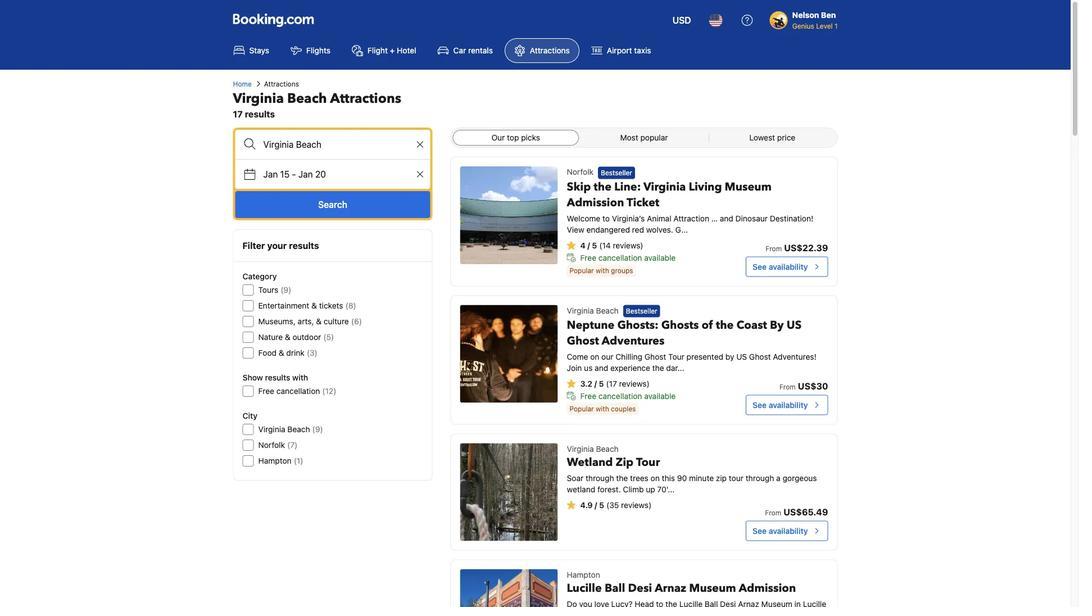 Task type: describe. For each thing, give the bounding box(es) containing it.
us
[[584, 363, 593, 372]]

free cancellation available for to
[[580, 253, 676, 262]]

+
[[390, 46, 395, 55]]

the inside virginia beach wetland zip tour soar through the trees on this 90 minute zip tour through a gorgeous wetland forest. climb up 70'...
[[616, 473, 628, 483]]

1 through from the left
[[586, 473, 614, 483]]

bestseller for ghosts:
[[626, 307, 657, 315]]

from for skip the line: virginia living museum admission ticket
[[766, 245, 782, 253]]

norfolk for norfolk (7)
[[258, 440, 285, 450]]

forest.
[[598, 485, 621, 494]]

free cancellation available for adventures
[[580, 391, 676, 401]]

lucille ball desi arnaz museum admission image
[[460, 569, 558, 607]]

see availability for neptune ghosts: ghosts of the coast by us ghost adventures
[[753, 400, 808, 410]]

airport taxis
[[607, 46, 651, 55]]

museums,
[[258, 317, 296, 326]]

…
[[712, 214, 718, 223]]

availability for skip the line: virginia living museum admission ticket
[[769, 262, 808, 271]]

norfolk for norfolk
[[567, 167, 594, 177]]

Where are you going? search field
[[235, 130, 430, 159]]

cancellation down show results with
[[276, 386, 320, 396]]

virginia inside "skip the line: virginia living museum admission ticket welcome to virginia's animal attraction … and dinosaur destination! view endangered red wolves. g..."
[[644, 179, 686, 194]]

living
[[689, 179, 722, 194]]

(12)
[[322, 386, 336, 396]]

hampton for lucille
[[567, 570, 600, 579]]

/ for welcome
[[588, 240, 590, 250]]

see availability for wetland zip tour
[[753, 526, 808, 536]]

2 vertical spatial reviews)
[[621, 500, 652, 510]]

from us$30
[[780, 381, 828, 391]]

airport taxis link
[[582, 38, 661, 63]]

most
[[620, 133, 638, 142]]

presented
[[687, 352, 723, 361]]

hampton for (1)
[[258, 456, 292, 465]]

popular with couples
[[570, 405, 636, 413]]

on inside neptune ghosts: ghosts of the coast by us ghost adventures come on our chilling ghost tour presented by us ghost adventures! join us and experience the dar...
[[590, 352, 599, 361]]

attraction
[[674, 214, 709, 223]]

see for neptune ghosts: ghosts of the coast by us ghost adventures
[[753, 400, 767, 410]]

ghosts:
[[617, 317, 659, 333]]

17
[[233, 109, 243, 119]]

virginia for wetland
[[567, 444, 594, 453]]

beach for wetland
[[596, 444, 619, 453]]

category
[[243, 272, 277, 281]]

jan 15 - jan 20
[[263, 169, 326, 180]]

your account menu nelson ben genius level 1 element
[[770, 5, 842, 31]]

ghosts
[[661, 317, 699, 333]]

tours
[[258, 285, 278, 295]]

wetland
[[567, 485, 595, 494]]

search button
[[235, 191, 430, 218]]

our
[[602, 352, 614, 361]]

nelson
[[792, 10, 819, 20]]

(3)
[[307, 348, 318, 358]]

2 vertical spatial /
[[595, 500, 597, 510]]

available for to
[[644, 253, 676, 262]]

flight
[[368, 46, 388, 55]]

wetland zip tour image
[[460, 443, 558, 541]]

attractions link
[[505, 38, 579, 63]]

1
[[835, 22, 838, 30]]

trees
[[630, 473, 649, 483]]

come
[[567, 352, 588, 361]]

animal
[[647, 214, 672, 223]]

genius
[[792, 22, 814, 30]]

experience
[[610, 363, 650, 372]]

(1)
[[294, 456, 303, 465]]

price
[[777, 133, 796, 142]]

results inside "virginia beach attractions 17 results"
[[245, 109, 275, 119]]

admission for lucille ball desi arnaz museum admission
[[739, 580, 796, 596]]

and
[[595, 363, 608, 372]]

virginia beach wetland zip tour soar through the trees on this 90 minute zip tour through a gorgeous wetland forest. climb up 70'...
[[567, 444, 817, 494]]

from for wetland zip tour
[[765, 509, 781, 517]]

virginia beach
[[567, 306, 619, 315]]

our
[[492, 133, 505, 142]]

food
[[258, 348, 277, 358]]

g...
[[676, 225, 688, 234]]

climb
[[623, 485, 644, 494]]

2 through from the left
[[746, 473, 774, 483]]

skip
[[567, 179, 591, 194]]

and dinosaur
[[720, 214, 768, 223]]

arnaz
[[655, 580, 687, 596]]

see for skip the line: virginia living museum admission ticket
[[753, 262, 767, 271]]

(7)
[[287, 440, 298, 450]]

chilling
[[616, 352, 643, 361]]

4.9
[[580, 500, 593, 510]]

with for welcome
[[596, 267, 609, 275]]

up
[[646, 485, 655, 494]]

culture
[[324, 317, 349, 326]]

city
[[243, 411, 257, 420]]

free for ghost
[[580, 391, 597, 401]]

skip the line: virginia living museum admission ticket image
[[460, 166, 558, 264]]

free cancellation (12)
[[258, 386, 336, 396]]

taxis
[[634, 46, 651, 55]]

tickets
[[319, 301, 343, 310]]

2 jan from the left
[[298, 169, 313, 180]]

free for welcome
[[580, 253, 597, 262]]

our top picks
[[492, 133, 540, 142]]

minute
[[689, 473, 714, 483]]

museum for living
[[725, 179, 772, 194]]

5 for welcome
[[592, 240, 597, 250]]

car
[[453, 46, 466, 55]]

attractions inside "virginia beach attractions 17 results"
[[330, 89, 401, 108]]

this
[[662, 473, 675, 483]]

cancellation for welcome
[[599, 253, 642, 262]]

virginia up neptune
[[567, 306, 594, 315]]

destination!
[[770, 214, 814, 223]]

from for neptune ghosts: ghosts of the coast by us ghost adventures
[[780, 383, 796, 391]]

0 horizontal spatial us
[[737, 352, 747, 361]]

the right of on the bottom right
[[716, 317, 734, 333]]

tours (9)
[[258, 285, 291, 295]]

tour inside neptune ghosts: ghosts of the coast by us ghost adventures come on our chilling ghost tour presented by us ghost adventures! join us and experience the dar...
[[668, 352, 685, 361]]

see for wetland zip tour
[[753, 526, 767, 536]]

popular
[[641, 133, 668, 142]]

drink
[[286, 348, 305, 358]]

car rentals
[[453, 46, 493, 55]]

nature & outdoor (5)
[[258, 333, 334, 342]]

by
[[726, 352, 734, 361]]

1 vertical spatial with
[[292, 373, 308, 382]]

the inside "skip the line: virginia living museum admission ticket welcome to virginia's animal attraction … and dinosaur destination! view endangered red wolves. g..."
[[594, 179, 612, 194]]

car rentals link
[[428, 38, 503, 63]]

us$30
[[798, 381, 828, 391]]

hotel
[[397, 46, 416, 55]]

home
[[233, 80, 252, 88]]

1 vertical spatial (9)
[[312, 425, 323, 434]]

skip the line: virginia living museum admission ticket welcome to virginia's animal attraction … and dinosaur destination! view endangered red wolves. g...
[[567, 179, 814, 234]]

ball
[[605, 580, 625, 596]]

(8)
[[346, 301, 356, 310]]

0 vertical spatial (9)
[[281, 285, 291, 295]]

reviews) for adventures
[[619, 379, 650, 388]]

hampton lucille ball desi arnaz museum admission
[[567, 570, 796, 596]]

welcome
[[567, 214, 600, 223]]

4.9 / 5 (35 reviews)
[[580, 500, 652, 510]]

70'...
[[657, 485, 675, 494]]

groups
[[611, 267, 633, 275]]

0 vertical spatial us
[[787, 317, 802, 333]]

admission for skip the line: virginia living museum admission ticket
[[567, 195, 624, 210]]

home link
[[233, 79, 252, 89]]

tour
[[729, 473, 744, 483]]

virginia's
[[612, 214, 645, 223]]



Task type: locate. For each thing, give the bounding box(es) containing it.
picks
[[521, 133, 540, 142]]

1 horizontal spatial admission
[[739, 580, 796, 596]]

0 horizontal spatial through
[[586, 473, 614, 483]]

/ right 3.2
[[594, 379, 597, 388]]

1 vertical spatial on
[[651, 473, 660, 483]]

& for drink
[[279, 348, 284, 358]]

0 vertical spatial with
[[596, 267, 609, 275]]

virginia inside virginia beach wetland zip tour soar through the trees on this 90 minute zip tour through a gorgeous wetland forest. climb up 70'...
[[567, 444, 594, 453]]

0 horizontal spatial (9)
[[281, 285, 291, 295]]

adventures!
[[773, 352, 817, 361]]

filter
[[243, 240, 265, 251]]

2 available from the top
[[644, 391, 676, 401]]

beach down flights link
[[287, 89, 327, 108]]

virginia up ticket
[[644, 179, 686, 194]]

coast
[[737, 317, 767, 333]]

your
[[267, 240, 287, 251]]

from inside the from us$22.39
[[766, 245, 782, 253]]

museum up the and dinosaur
[[725, 179, 772, 194]]

cancellation up couples
[[599, 391, 642, 401]]

3 see availability from the top
[[753, 526, 808, 536]]

1 horizontal spatial jan
[[298, 169, 313, 180]]

arts,
[[298, 317, 314, 326]]

beach up neptune
[[596, 306, 619, 315]]

virginia up norfolk (7) on the left bottom of page
[[258, 425, 285, 434]]

1 vertical spatial us
[[737, 352, 747, 361]]

0 vertical spatial availability
[[769, 262, 808, 271]]

1 horizontal spatial through
[[746, 473, 774, 483]]

1 vertical spatial museum
[[689, 580, 736, 596]]

level
[[816, 22, 833, 30]]

4
[[580, 240, 586, 250]]

virginia for attractions
[[233, 89, 284, 108]]

reviews) down the red
[[613, 240, 643, 250]]

soar
[[567, 473, 584, 483]]

zip
[[616, 455, 634, 470]]

free cancellation available up groups
[[580, 253, 676, 262]]

1 horizontal spatial attractions
[[330, 89, 401, 108]]

wetland
[[567, 455, 613, 470]]

flights link
[[281, 38, 340, 63]]

on up up
[[651, 473, 660, 483]]

with left couples
[[596, 405, 609, 413]]

0 horizontal spatial attractions
[[264, 80, 299, 88]]

stays
[[249, 46, 269, 55]]

hampton (1)
[[258, 456, 303, 465]]

available for adventures
[[644, 391, 676, 401]]

(9) down (12)
[[312, 425, 323, 434]]

2 popular from the top
[[570, 405, 594, 413]]

0 horizontal spatial jan
[[263, 169, 278, 180]]

virginia beach (9)
[[258, 425, 323, 434]]

90
[[677, 473, 687, 483]]

(9)
[[281, 285, 291, 295], [312, 425, 323, 434]]

popular for ghost
[[570, 405, 594, 413]]

reviews) down the experience
[[619, 379, 650, 388]]

see availability for skip the line: virginia living museum admission ticket
[[753, 262, 808, 271]]

0 vertical spatial museum
[[725, 179, 772, 194]]

1 availability from the top
[[769, 262, 808, 271]]

2 availability from the top
[[769, 400, 808, 410]]

1 see from the top
[[753, 262, 767, 271]]

1 horizontal spatial on
[[651, 473, 660, 483]]

0 vertical spatial tour
[[668, 352, 685, 361]]

availability down from us$65.49
[[769, 526, 808, 536]]

with up free cancellation (12)
[[292, 373, 308, 382]]

0 horizontal spatial hampton
[[258, 456, 292, 465]]

from inside from us$65.49
[[765, 509, 781, 517]]

museum for arnaz
[[689, 580, 736, 596]]

1 vertical spatial hampton
[[567, 570, 600, 579]]

1 vertical spatial 5
[[599, 379, 604, 388]]

virginia
[[233, 89, 284, 108], [644, 179, 686, 194], [567, 306, 594, 315], [258, 425, 285, 434], [567, 444, 594, 453]]

beach inside "virginia beach attractions 17 results"
[[287, 89, 327, 108]]

museum inside "skip the line: virginia living museum admission ticket welcome to virginia's animal attraction … and dinosaur destination! view endangered red wolves. g..."
[[725, 179, 772, 194]]

1 vertical spatial see
[[753, 400, 767, 410]]

virginia up wetland
[[567, 444, 594, 453]]

& right 'arts,'
[[316, 317, 322, 326]]

norfolk
[[567, 167, 594, 177], [258, 440, 285, 450]]

5 left (17
[[599, 379, 604, 388]]

with for ghost
[[596, 405, 609, 413]]

1 jan from the left
[[263, 169, 278, 180]]

& up the museums, arts, & culture (6)
[[312, 301, 317, 310]]

available
[[644, 253, 676, 262], [644, 391, 676, 401]]

from left us$22.39
[[766, 245, 782, 253]]

0 vertical spatial 5
[[592, 240, 597, 250]]

1 vertical spatial /
[[594, 379, 597, 388]]

& left drink
[[279, 348, 284, 358]]

0 vertical spatial norfolk
[[567, 167, 594, 177]]

outdoor
[[293, 333, 321, 342]]

0 vertical spatial popular
[[570, 267, 594, 275]]

3.2
[[580, 379, 592, 388]]

2 horizontal spatial attractions
[[530, 46, 570, 55]]

from left us$30
[[780, 383, 796, 391]]

2 vertical spatial 5
[[599, 500, 604, 510]]

virginia inside "virginia beach attractions 17 results"
[[233, 89, 284, 108]]

0 horizontal spatial norfolk
[[258, 440, 285, 450]]

0 vertical spatial results
[[245, 109, 275, 119]]

museum
[[725, 179, 772, 194], [689, 580, 736, 596]]

free down 4
[[580, 253, 597, 262]]

0 horizontal spatial ghost
[[567, 333, 599, 349]]

results up free cancellation (12)
[[265, 373, 290, 382]]

(9) up the entertainment
[[281, 285, 291, 295]]

popular with groups
[[570, 267, 633, 275]]

top
[[507, 133, 519, 142]]

0 horizontal spatial admission
[[567, 195, 624, 210]]

bestseller up line:
[[601, 169, 632, 177]]

2 vertical spatial with
[[596, 405, 609, 413]]

0 vertical spatial reviews)
[[613, 240, 643, 250]]

wolves.
[[646, 225, 673, 234]]

2 see from the top
[[753, 400, 767, 410]]

1 popular from the top
[[570, 267, 594, 275]]

museum inside hampton lucille ball desi arnaz museum admission
[[689, 580, 736, 596]]

most popular
[[620, 133, 668, 142]]

1 vertical spatial popular
[[570, 405, 594, 413]]

from us$22.39
[[766, 242, 828, 253]]

with
[[596, 267, 609, 275], [292, 373, 308, 382], [596, 405, 609, 413]]

admission inside "skip the line: virginia living museum admission ticket welcome to virginia's animal attraction … and dinosaur destination! view endangered red wolves. g..."
[[567, 195, 624, 210]]

ghost right by
[[749, 352, 771, 361]]

see availability down the from us$22.39
[[753, 262, 808, 271]]

hampton up "lucille" at the right bottom of page
[[567, 570, 600, 579]]

2 vertical spatial results
[[265, 373, 290, 382]]

hampton
[[258, 456, 292, 465], [567, 570, 600, 579]]

(5)
[[323, 333, 334, 342]]

0 vertical spatial hampton
[[258, 456, 292, 465]]

availability for wetland zip tour
[[769, 526, 808, 536]]

0 horizontal spatial on
[[590, 352, 599, 361]]

(35
[[607, 500, 619, 510]]

us
[[787, 317, 802, 333], [737, 352, 747, 361]]

through
[[586, 473, 614, 483], [746, 473, 774, 483]]

tour inside virginia beach wetland zip tour soar through the trees on this 90 minute zip tour through a gorgeous wetland forest. climb up 70'...
[[636, 455, 660, 470]]

results right 17
[[245, 109, 275, 119]]

rentals
[[468, 46, 493, 55]]

(6)
[[351, 317, 362, 326]]

jan right -
[[298, 169, 313, 180]]

/ right 4
[[588, 240, 590, 250]]

availability for neptune ghosts: ghosts of the coast by us ghost adventures
[[769, 400, 808, 410]]

2 free cancellation available from the top
[[580, 391, 676, 401]]

of
[[702, 317, 713, 333]]

popular down 4
[[570, 267, 594, 275]]

beach up the zip
[[596, 444, 619, 453]]

search
[[318, 199, 347, 210]]

attractions
[[530, 46, 570, 55], [264, 80, 299, 88], [330, 89, 401, 108]]

adventures
[[602, 333, 665, 349]]

virginia down home
[[233, 89, 284, 108]]

/ for ghost
[[594, 379, 597, 388]]

1 vertical spatial admission
[[739, 580, 796, 596]]

norfolk up skip
[[567, 167, 594, 177]]

from inside from us$30
[[780, 383, 796, 391]]

availability down from us$30
[[769, 400, 808, 410]]

1 vertical spatial from
[[780, 383, 796, 391]]

0 vertical spatial free cancellation available
[[580, 253, 676, 262]]

20
[[315, 169, 326, 180]]

on inside virginia beach wetland zip tour soar through the trees on this 90 minute zip tour through a gorgeous wetland forest. climb up 70'...
[[651, 473, 660, 483]]

museums, arts, & culture (6)
[[258, 317, 362, 326]]

ghost up dar...
[[645, 352, 666, 361]]

show
[[243, 373, 263, 382]]

reviews) down climb
[[621, 500, 652, 510]]

5 left (35
[[599, 500, 604, 510]]

1 see availability from the top
[[753, 262, 808, 271]]

1 available from the top
[[644, 253, 676, 262]]

1 vertical spatial bestseller
[[626, 307, 657, 315]]

0 vertical spatial on
[[590, 352, 599, 361]]

2 vertical spatial see
[[753, 526, 767, 536]]

flight + hotel
[[368, 46, 416, 55]]

2 vertical spatial attractions
[[330, 89, 401, 108]]

on left our
[[590, 352, 599, 361]]

norfolk up hampton (1) on the left bottom
[[258, 440, 285, 450]]

5 for ghost
[[599, 379, 604, 388]]

1 horizontal spatial (9)
[[312, 425, 323, 434]]

to
[[603, 214, 610, 223]]

admission inside hampton lucille ball desi arnaz museum admission
[[739, 580, 796, 596]]

& for tickets
[[312, 301, 317, 310]]

1 horizontal spatial norfolk
[[567, 167, 594, 177]]

neptune ghosts: ghosts of the coast by us ghost adventures come on our chilling ghost tour presented by us ghost adventures! join us and experience the dar...
[[567, 317, 817, 372]]

3.2 / 5 (17 reviews)
[[580, 379, 650, 388]]

cancellation for ghost
[[599, 391, 642, 401]]

bestseller for the
[[601, 169, 632, 177]]

1 vertical spatial tour
[[636, 455, 660, 470]]

endangered
[[587, 225, 630, 234]]

ghost up come
[[567, 333, 599, 349]]

1 vertical spatial reviews)
[[619, 379, 650, 388]]

beach for (9)
[[288, 425, 310, 434]]

the left dar...
[[652, 363, 664, 372]]

neptune ghosts: ghosts of the coast by us ghost adventures image
[[460, 305, 558, 403]]

tour up dar...
[[668, 352, 685, 361]]

the up climb
[[616, 473, 628, 483]]

0 vertical spatial admission
[[567, 195, 624, 210]]

1 horizontal spatial tour
[[668, 352, 685, 361]]

through up forest.
[[586, 473, 614, 483]]

0 vertical spatial see availability
[[753, 262, 808, 271]]

1 free cancellation available from the top
[[580, 253, 676, 262]]

reviews) for to
[[613, 240, 643, 250]]

hampton inside hampton lucille ball desi arnaz museum admission
[[567, 570, 600, 579]]

see availability down from us$30
[[753, 400, 808, 410]]

from left us$65.49
[[765, 509, 781, 517]]

beach up (7)
[[288, 425, 310, 434]]

see availability down from us$65.49
[[753, 526, 808, 536]]

0 vertical spatial attractions
[[530, 46, 570, 55]]

-
[[292, 169, 296, 180]]

through left a at the right bottom of page
[[746, 473, 774, 483]]

virginia beach attractions 17 results
[[233, 89, 401, 119]]

entertainment
[[258, 301, 309, 310]]

1 vertical spatial results
[[289, 240, 319, 251]]

museum right arnaz
[[689, 580, 736, 596]]

2 see availability from the top
[[753, 400, 808, 410]]

& for outdoor
[[285, 333, 290, 342]]

/ right 4.9
[[595, 500, 597, 510]]

the right skip
[[594, 179, 612, 194]]

0 vertical spatial from
[[766, 245, 782, 253]]

dar...
[[666, 363, 685, 372]]

0 vertical spatial see
[[753, 262, 767, 271]]

5 left (14
[[592, 240, 597, 250]]

3 see from the top
[[753, 526, 767, 536]]

free down show results with
[[258, 386, 274, 396]]

1 vertical spatial attractions
[[264, 80, 299, 88]]

1 vertical spatial availability
[[769, 400, 808, 410]]

cancellation up groups
[[599, 253, 642, 262]]

2 horizontal spatial ghost
[[749, 352, 771, 361]]

0 vertical spatial available
[[644, 253, 676, 262]]

0 vertical spatial bestseller
[[601, 169, 632, 177]]

availability down the from us$22.39
[[769, 262, 808, 271]]

1 horizontal spatial hampton
[[567, 570, 600, 579]]

1 vertical spatial free cancellation available
[[580, 391, 676, 401]]

popular down 3.2
[[570, 405, 594, 413]]

&
[[312, 301, 317, 310], [316, 317, 322, 326], [285, 333, 290, 342], [279, 348, 284, 358]]

0 vertical spatial /
[[588, 240, 590, 250]]

beach inside virginia beach wetland zip tour soar through the trees on this 90 minute zip tour through a gorgeous wetland forest. climb up 70'...
[[596, 444, 619, 453]]

hampton down norfolk (7) on the left bottom of page
[[258, 456, 292, 465]]

2 vertical spatial availability
[[769, 526, 808, 536]]

ticket
[[627, 195, 660, 210]]

ben
[[821, 10, 836, 20]]

1 horizontal spatial ghost
[[645, 352, 666, 361]]

1 vertical spatial see availability
[[753, 400, 808, 410]]

free cancellation available up couples
[[580, 391, 676, 401]]

tour up trees
[[636, 455, 660, 470]]

available down wolves.
[[644, 253, 676, 262]]

red
[[632, 225, 644, 234]]

free down 3.2
[[580, 391, 597, 401]]

bestseller up 'ghosts:'
[[626, 307, 657, 315]]

2 vertical spatial from
[[765, 509, 781, 517]]

& up food & drink (3)
[[285, 333, 290, 342]]

1 horizontal spatial us
[[787, 317, 802, 333]]

nature
[[258, 333, 283, 342]]

lowest price
[[750, 133, 796, 142]]

booking.com image
[[233, 13, 314, 27]]

airport
[[607, 46, 632, 55]]

flight + hotel link
[[342, 38, 426, 63]]

results right your at the left top of the page
[[289, 240, 319, 251]]

2 vertical spatial see availability
[[753, 526, 808, 536]]

jan left 15
[[263, 169, 278, 180]]

view
[[567, 225, 584, 234]]

3 availability from the top
[[769, 526, 808, 536]]

couples
[[611, 405, 636, 413]]

virginia for (9)
[[258, 425, 285, 434]]

0 horizontal spatial tour
[[636, 455, 660, 470]]

beach for attractions
[[287, 89, 327, 108]]

1 vertical spatial available
[[644, 391, 676, 401]]

popular for welcome
[[570, 267, 594, 275]]

available down dar...
[[644, 391, 676, 401]]

1 vertical spatial norfolk
[[258, 440, 285, 450]]

with left groups
[[596, 267, 609, 275]]



Task type: vqa. For each thing, say whether or not it's contained in the screenshot.


